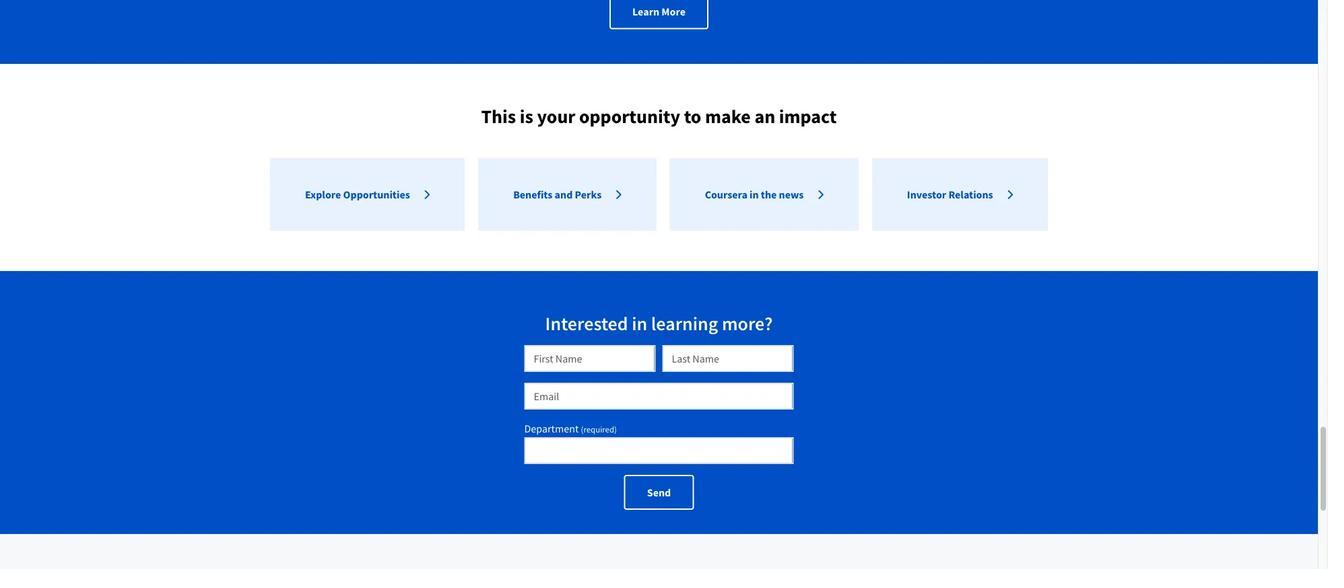 Task type: locate. For each thing, give the bounding box(es) containing it.
more
[[662, 5, 686, 19]]

send
[[647, 486, 671, 500]]

coursera in the news link
[[670, 158, 859, 231]]

benefits and perks
[[513, 188, 602, 201]]

First Name text field
[[524, 346, 656, 372]]

explore opportunities link
[[270, 158, 465, 231]]

in left the
[[750, 188, 759, 201]]

more?
[[722, 312, 773, 335]]

in
[[750, 188, 759, 201], [632, 312, 648, 335]]

investor relations link
[[872, 158, 1048, 231]]

department (required)
[[524, 422, 617, 436]]

the
[[761, 188, 777, 201]]

this
[[481, 104, 516, 128]]

0 horizontal spatial in
[[632, 312, 648, 335]]

make
[[705, 104, 751, 128]]

in left learning
[[632, 312, 648, 335]]

investor
[[907, 188, 947, 201]]

learning
[[651, 312, 718, 335]]

benefits
[[513, 188, 553, 201]]

coursera in the news
[[705, 188, 804, 201]]

1 vertical spatial in
[[632, 312, 648, 335]]

in for learning
[[632, 312, 648, 335]]

benefits and perks link
[[478, 158, 657, 231]]

1 horizontal spatial in
[[750, 188, 759, 201]]

your
[[537, 104, 576, 128]]

0 vertical spatial in
[[750, 188, 759, 201]]

an
[[755, 104, 776, 128]]

learn
[[633, 5, 660, 19]]

learn more link
[[610, 0, 709, 29]]

relations
[[949, 188, 993, 201]]

perks
[[575, 188, 602, 201]]

explore
[[305, 188, 341, 201]]

opportunity
[[579, 104, 680, 128]]

coursera
[[705, 188, 748, 201]]



Task type: describe. For each thing, give the bounding box(es) containing it.
interested
[[545, 312, 628, 335]]

news
[[779, 188, 804, 201]]

(required)
[[581, 424, 617, 435]]

impact
[[779, 104, 837, 128]]

send button
[[624, 476, 694, 511]]

department
[[524, 422, 579, 436]]

investor relations
[[907, 188, 993, 201]]

in for the
[[750, 188, 759, 201]]

Email email field
[[524, 383, 794, 410]]

this is your opportunity to make an impact
[[481, 104, 837, 128]]

opportunities
[[343, 188, 410, 201]]

learn more
[[633, 5, 686, 19]]

interested in learning more?
[[545, 312, 773, 335]]

to
[[684, 104, 702, 128]]

explore opportunities
[[305, 188, 410, 201]]

and
[[555, 188, 573, 201]]

is
[[520, 104, 533, 128]]

Last Name text field
[[663, 346, 794, 372]]



Task type: vqa. For each thing, say whether or not it's contained in the screenshot.
in related to the
yes



